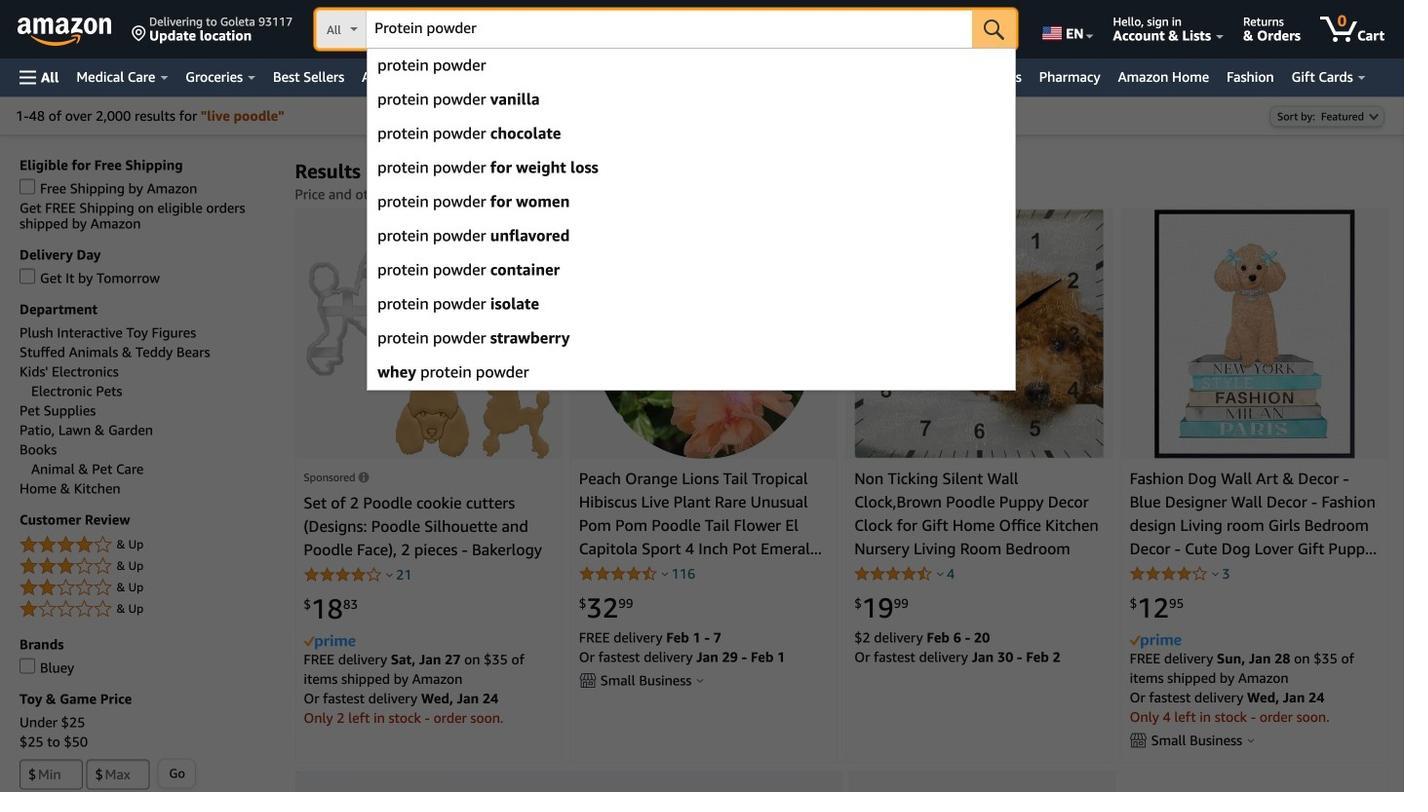 Task type: locate. For each thing, give the bounding box(es) containing it.
or fastest delivery wed, jan 24 element for free delivery sat, jan 27 on $35 of items shipped by amazon element
[[304, 691, 499, 707]]

2 stars & up element
[[20, 577, 275, 600]]

amazon prime image up free delivery sat, jan 27 on $35 of items shipped by amazon element
[[304, 636, 355, 650]]

None submit
[[973, 10, 1016, 49]]

1 horizontal spatial amazon prime image
[[1130, 635, 1182, 649]]

1 horizontal spatial or fastest delivery wed, jan 24 element
[[1130, 690, 1325, 706]]

or fastest delivery wed, jan 24 element
[[1130, 690, 1325, 706], [304, 691, 499, 707]]

4 stars & up element
[[20, 534, 275, 557]]

1 star & up element
[[20, 598, 275, 622]]

checkbox image
[[20, 179, 35, 195], [20, 269, 35, 284]]

$2 delivery feb 6 - 20 element
[[855, 630, 990, 646]]

sponsored ad - set of 2 poodle cookie cutters (designs: poodle silhouette and poodle face), 2 pieces - bakerlogy image
[[306, 209, 551, 459]]

0 vertical spatial checkbox image
[[20, 179, 35, 195]]

free delivery sat, jan 27 on $35 of items shipped by amazon element
[[304, 652, 525, 687]]

none search field inside navigation navigation
[[316, 10, 1016, 51]]

none submit inside navigation navigation
[[973, 10, 1016, 49]]

0 horizontal spatial amazon prime image
[[304, 636, 355, 650]]

amazon prime image
[[1130, 635, 1182, 649], [304, 636, 355, 650]]

1 vertical spatial checkbox image
[[20, 269, 35, 284]]

or fastest delivery wed, jan 24 element down free delivery sun, jan 28 on $35 of items shipped by amazon element
[[1130, 690, 1325, 706]]

amazon prime image up free delivery sun, jan 28 on $35 of items shipped by amazon element
[[1130, 635, 1182, 649]]

navigation navigation
[[0, 0, 1405, 391]]

2 checkbox image from the top
[[20, 269, 35, 284]]

amazon image
[[18, 18, 112, 47]]

or fastest delivery wed, jan 24 element down free delivery sat, jan 27 on $35 of items shipped by amazon element
[[304, 691, 499, 707]]

checkbox image
[[20, 659, 35, 674]]

free delivery feb 1 - 7 element
[[579, 630, 722, 646]]

Min text field
[[20, 760, 83, 790]]

0 horizontal spatial or fastest delivery wed, jan 24 element
[[304, 691, 499, 707]]

None search field
[[316, 10, 1016, 51]]



Task type: vqa. For each thing, say whether or not it's contained in the screenshot.
'Visit'
no



Task type: describe. For each thing, give the bounding box(es) containing it.
or fastest delivery jan 29 - feb 1 element
[[579, 649, 785, 666]]

orezi non ticking silent wall clock,brown poodle puppy decor clock for gift home office kitchen nursery living room bedroom image
[[855, 209, 1105, 459]]

1 checkbox image from the top
[[20, 179, 35, 195]]

free delivery sun, jan 28 on $35 of items shipped by amazon element
[[1130, 651, 1355, 686]]

or fastest delivery wed, jan 24 element for free delivery sun, jan 28 on $35 of items shipped by amazon element
[[1130, 690, 1325, 706]]

3 stars & up element
[[20, 555, 275, 579]]

amazon prime image for free delivery sun, jan 28 on $35 of items shipped by amazon element
[[1130, 635, 1182, 649]]

or fastest delivery jan 30 - feb 2 element
[[855, 649, 1061, 666]]

dropdown image
[[1369, 113, 1379, 120]]

fashion dog wall art & decor - blue designer wall decor - fashion design living room girls bedroom decor - cute dog lover ... image
[[1154, 209, 1356, 459]]

Max text field
[[86, 760, 150, 790]]

amazon prime image for free delivery sat, jan 27 on $35 of items shipped by amazon element
[[304, 636, 355, 650]]

peach orange lions tail tropical hibiscus live plant rare unusual pom pom poodle tail flower el capitola sport 4 inch pot ... image
[[589, 209, 820, 459]]

Search Amazon text field
[[367, 11, 973, 48]]



